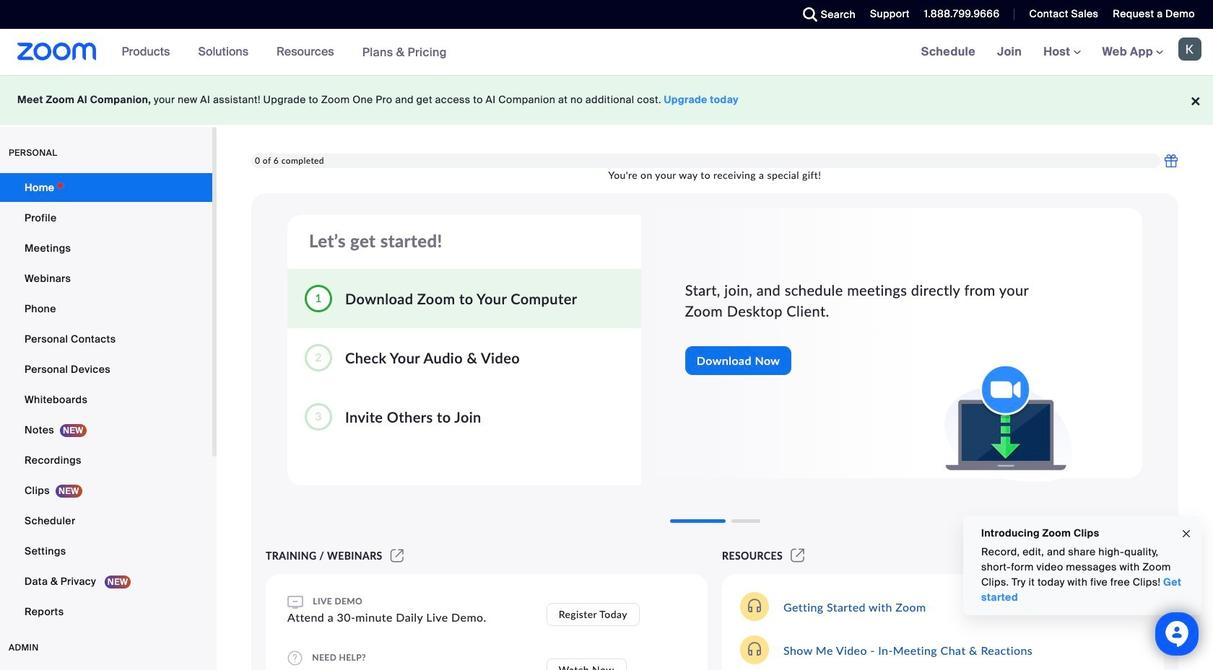 Task type: locate. For each thing, give the bounding box(es) containing it.
footer
[[0, 75, 1213, 125]]

personal menu menu
[[0, 173, 212, 628]]

banner
[[0, 29, 1213, 76]]

window new image
[[789, 550, 807, 563]]



Task type: describe. For each thing, give the bounding box(es) containing it.
product information navigation
[[111, 29, 458, 76]]

window new image
[[388, 550, 406, 563]]

zoom logo image
[[17, 43, 96, 61]]

profile picture image
[[1179, 38, 1202, 61]]

close image
[[1181, 526, 1192, 543]]

meetings navigation
[[910, 29, 1213, 76]]



Task type: vqa. For each thing, say whether or not it's contained in the screenshot.
'"Add'
no



